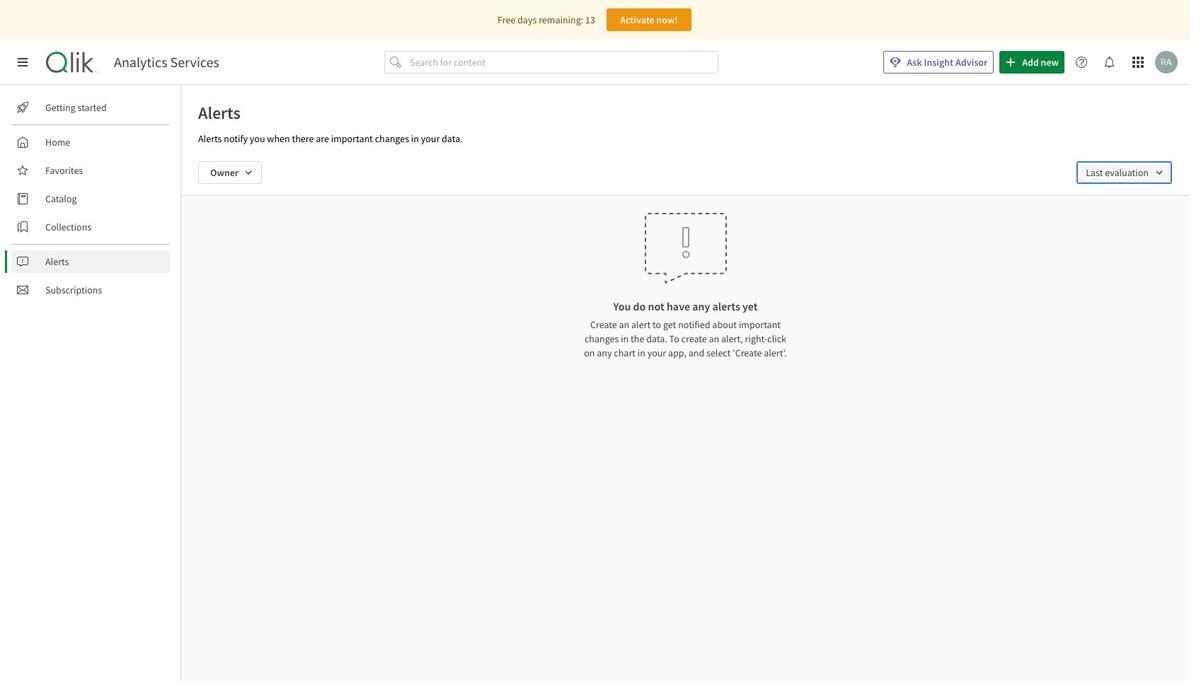 Task type: locate. For each thing, give the bounding box(es) containing it.
None field
[[1077, 161, 1172, 184]]

Search for content text field
[[407, 51, 719, 74]]

close sidebar menu image
[[17, 57, 28, 68]]

navigation pane element
[[0, 91, 181, 307]]



Task type: vqa. For each thing, say whether or not it's contained in the screenshot.
Narrate
no



Task type: describe. For each thing, give the bounding box(es) containing it.
analytics services element
[[114, 54, 219, 71]]

none field inside filters region
[[1077, 161, 1172, 184]]

filters region
[[181, 150, 1189, 195]]

ruby anderson image
[[1155, 51, 1178, 74]]



